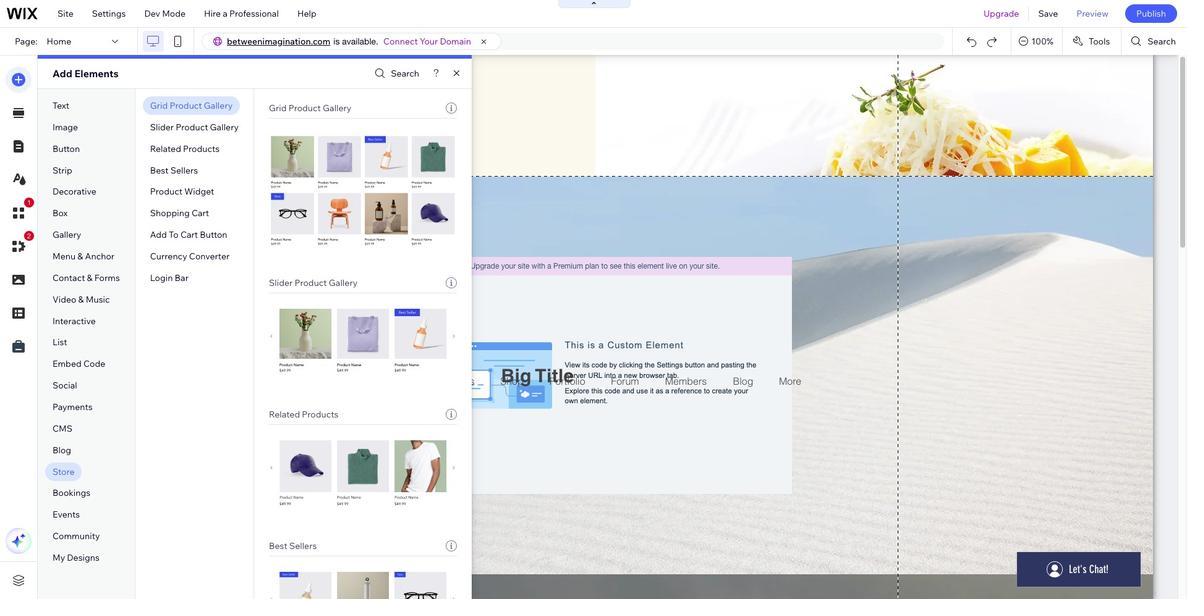 Task type: describe. For each thing, give the bounding box(es) containing it.
0 horizontal spatial grid
[[150, 100, 168, 111]]

contact
[[53, 273, 85, 284]]

0 horizontal spatial best
[[150, 165, 169, 176]]

store
[[53, 467, 75, 478]]

1 horizontal spatial best
[[269, 541, 287, 552]]

add for add to cart button
[[150, 230, 167, 241]]

interactive
[[53, 316, 96, 327]]

0 horizontal spatial grid product gallery
[[150, 100, 233, 111]]

1 horizontal spatial best sellers
[[269, 541, 317, 552]]

100% button
[[1012, 28, 1062, 55]]

1 horizontal spatial grid product gallery
[[269, 103, 352, 114]]

your
[[420, 36, 438, 47]]

0 vertical spatial button
[[53, 143, 80, 154]]

1 vertical spatial slider
[[269, 278, 293, 289]]

2 button
[[6, 231, 34, 260]]

strip
[[53, 165, 72, 176]]

community
[[53, 531, 100, 543]]

publish button
[[1126, 4, 1178, 23]]

add to cart button
[[150, 230, 227, 241]]

decorative
[[53, 186, 96, 198]]

site
[[58, 8, 73, 19]]

text
[[53, 100, 69, 111]]

shopping
[[150, 208, 190, 219]]

1 horizontal spatial search
[[1148, 36, 1176, 47]]

1 button
[[6, 198, 34, 226]]

login
[[150, 273, 173, 284]]

menu & anchor
[[53, 251, 114, 262]]

social
[[53, 380, 77, 392]]

shopping cart
[[150, 208, 209, 219]]

2
[[27, 233, 31, 240]]

betweenimagination.com
[[227, 36, 331, 47]]

tools
[[1089, 36, 1110, 47]]

bar
[[175, 273, 189, 284]]

& for menu
[[78, 251, 83, 262]]

currency
[[150, 251, 187, 262]]

0 horizontal spatial slider product gallery
[[150, 122, 239, 133]]

0 vertical spatial related products
[[150, 143, 220, 154]]

is available. connect your domain
[[334, 36, 471, 47]]

a
[[223, 8, 228, 19]]

menu
[[53, 251, 76, 262]]

tools button
[[1063, 28, 1121, 55]]

elements
[[75, 67, 119, 80]]

payments
[[53, 402, 93, 413]]

events
[[53, 510, 80, 521]]

anchor
[[85, 251, 114, 262]]

image
[[53, 122, 78, 133]]

video & music
[[53, 294, 110, 305]]

& for video
[[78, 294, 84, 305]]

widget
[[184, 186, 214, 198]]

designs
[[67, 553, 100, 564]]

hire a professional
[[204, 8, 279, 19]]

login bar
[[150, 273, 189, 284]]

embed code
[[53, 359, 105, 370]]

upgrade
[[984, 8, 1019, 19]]

save
[[1039, 8, 1058, 19]]



Task type: locate. For each thing, give the bounding box(es) containing it.
1 horizontal spatial search button
[[1122, 28, 1187, 55]]

0 vertical spatial add
[[53, 67, 72, 80]]

1 vertical spatial related products
[[269, 409, 339, 421]]

is
[[334, 36, 340, 46]]

dev mode
[[144, 8, 186, 19]]

1 vertical spatial add
[[150, 230, 167, 241]]

0 horizontal spatial sellers
[[170, 165, 198, 176]]

1 vertical spatial best sellers
[[269, 541, 317, 552]]

search button down connect
[[372, 65, 419, 83]]

cart right to
[[181, 230, 198, 241]]

0 horizontal spatial add
[[53, 67, 72, 80]]

1 horizontal spatial grid
[[269, 103, 287, 114]]

my designs
[[53, 553, 100, 564]]

blog
[[53, 445, 71, 456]]

0 vertical spatial &
[[78, 251, 83, 262]]

search
[[1148, 36, 1176, 47], [391, 68, 419, 79]]

contact & forms
[[53, 273, 120, 284]]

preview button
[[1068, 0, 1118, 27]]

search down the is available. connect your domain
[[391, 68, 419, 79]]

gallery
[[204, 100, 233, 111], [323, 103, 352, 114], [210, 122, 239, 133], [53, 230, 81, 241], [329, 278, 358, 289]]

button up converter
[[200, 230, 227, 241]]

1 vertical spatial button
[[200, 230, 227, 241]]

0 horizontal spatial search
[[391, 68, 419, 79]]

1 horizontal spatial sellers
[[289, 541, 317, 552]]

1 horizontal spatial related
[[269, 409, 300, 421]]

&
[[78, 251, 83, 262], [87, 273, 93, 284], [78, 294, 84, 305]]

1 vertical spatial slider product gallery
[[269, 278, 358, 289]]

1 vertical spatial best
[[269, 541, 287, 552]]

1 horizontal spatial slider
[[269, 278, 293, 289]]

0 vertical spatial cart
[[192, 208, 209, 219]]

publish
[[1137, 8, 1166, 19]]

0 horizontal spatial best sellers
[[150, 165, 198, 176]]

settings
[[92, 8, 126, 19]]

& left forms
[[87, 273, 93, 284]]

1 vertical spatial sellers
[[289, 541, 317, 552]]

0 vertical spatial search button
[[1122, 28, 1187, 55]]

0 horizontal spatial search button
[[372, 65, 419, 83]]

add for add elements
[[53, 67, 72, 80]]

0 horizontal spatial slider
[[150, 122, 174, 133]]

dev
[[144, 8, 160, 19]]

add up text
[[53, 67, 72, 80]]

0 horizontal spatial products
[[183, 143, 220, 154]]

0 horizontal spatial related
[[150, 143, 181, 154]]

add left to
[[150, 230, 167, 241]]

to
[[169, 230, 179, 241]]

available.
[[342, 36, 378, 46]]

cart
[[192, 208, 209, 219], [181, 230, 198, 241]]

1 vertical spatial &
[[87, 273, 93, 284]]

preview
[[1077, 8, 1109, 19]]

grid product gallery
[[150, 100, 233, 111], [269, 103, 352, 114]]

search button down the publish button at the top
[[1122, 28, 1187, 55]]

cms
[[53, 424, 72, 435]]

1 horizontal spatial slider product gallery
[[269, 278, 358, 289]]

1 vertical spatial cart
[[181, 230, 198, 241]]

embed
[[53, 359, 81, 370]]

add
[[53, 67, 72, 80], [150, 230, 167, 241]]

2 vertical spatial &
[[78, 294, 84, 305]]

home
[[47, 36, 71, 47]]

1 horizontal spatial related products
[[269, 409, 339, 421]]

connect
[[383, 36, 418, 47]]

domain
[[440, 36, 471, 47]]

0 vertical spatial slider
[[150, 122, 174, 133]]

0 vertical spatial sellers
[[170, 165, 198, 176]]

music
[[86, 294, 110, 305]]

0 vertical spatial best sellers
[[150, 165, 198, 176]]

slider product gallery
[[150, 122, 239, 133], [269, 278, 358, 289]]

box
[[53, 208, 68, 219]]

converter
[[189, 251, 230, 262]]

hire
[[204, 8, 221, 19]]

best sellers
[[150, 165, 198, 176], [269, 541, 317, 552]]

products
[[183, 143, 220, 154], [302, 409, 339, 421]]

1 horizontal spatial button
[[200, 230, 227, 241]]

& right video
[[78, 294, 84, 305]]

list
[[53, 337, 67, 348]]

grid
[[150, 100, 168, 111], [269, 103, 287, 114]]

product
[[170, 100, 202, 111], [289, 103, 321, 114], [176, 122, 208, 133], [150, 186, 182, 198], [295, 278, 327, 289]]

1 vertical spatial search button
[[372, 65, 419, 83]]

forms
[[95, 273, 120, 284]]

bookings
[[53, 488, 90, 499]]

1
[[27, 199, 31, 207]]

help
[[297, 8, 316, 19]]

code
[[83, 359, 105, 370]]

0 horizontal spatial related products
[[150, 143, 220, 154]]

button down image
[[53, 143, 80, 154]]

1 vertical spatial products
[[302, 409, 339, 421]]

my
[[53, 553, 65, 564]]

& right menu on the left of the page
[[78, 251, 83, 262]]

search down publish
[[1148, 36, 1176, 47]]

0 vertical spatial search
[[1148, 36, 1176, 47]]

1 vertical spatial search
[[391, 68, 419, 79]]

related products
[[150, 143, 220, 154], [269, 409, 339, 421]]

currency converter
[[150, 251, 230, 262]]

best
[[150, 165, 169, 176], [269, 541, 287, 552]]

related
[[150, 143, 181, 154], [269, 409, 300, 421]]

1 horizontal spatial products
[[302, 409, 339, 421]]

0 vertical spatial products
[[183, 143, 220, 154]]

button
[[53, 143, 80, 154], [200, 230, 227, 241]]

slider
[[150, 122, 174, 133], [269, 278, 293, 289]]

1 vertical spatial related
[[269, 409, 300, 421]]

0 horizontal spatial button
[[53, 143, 80, 154]]

cart down widget
[[192, 208, 209, 219]]

0 vertical spatial related
[[150, 143, 181, 154]]

sellers
[[170, 165, 198, 176], [289, 541, 317, 552]]

0 vertical spatial best
[[150, 165, 169, 176]]

1 horizontal spatial add
[[150, 230, 167, 241]]

mode
[[162, 8, 186, 19]]

product widget
[[150, 186, 214, 198]]

save button
[[1029, 0, 1068, 27]]

add elements
[[53, 67, 119, 80]]

100%
[[1032, 36, 1054, 47]]

video
[[53, 294, 76, 305]]

0 vertical spatial slider product gallery
[[150, 122, 239, 133]]

search button
[[1122, 28, 1187, 55], [372, 65, 419, 83]]

professional
[[229, 8, 279, 19]]

& for contact
[[87, 273, 93, 284]]



Task type: vqa. For each thing, say whether or not it's contained in the screenshot.
add,
no



